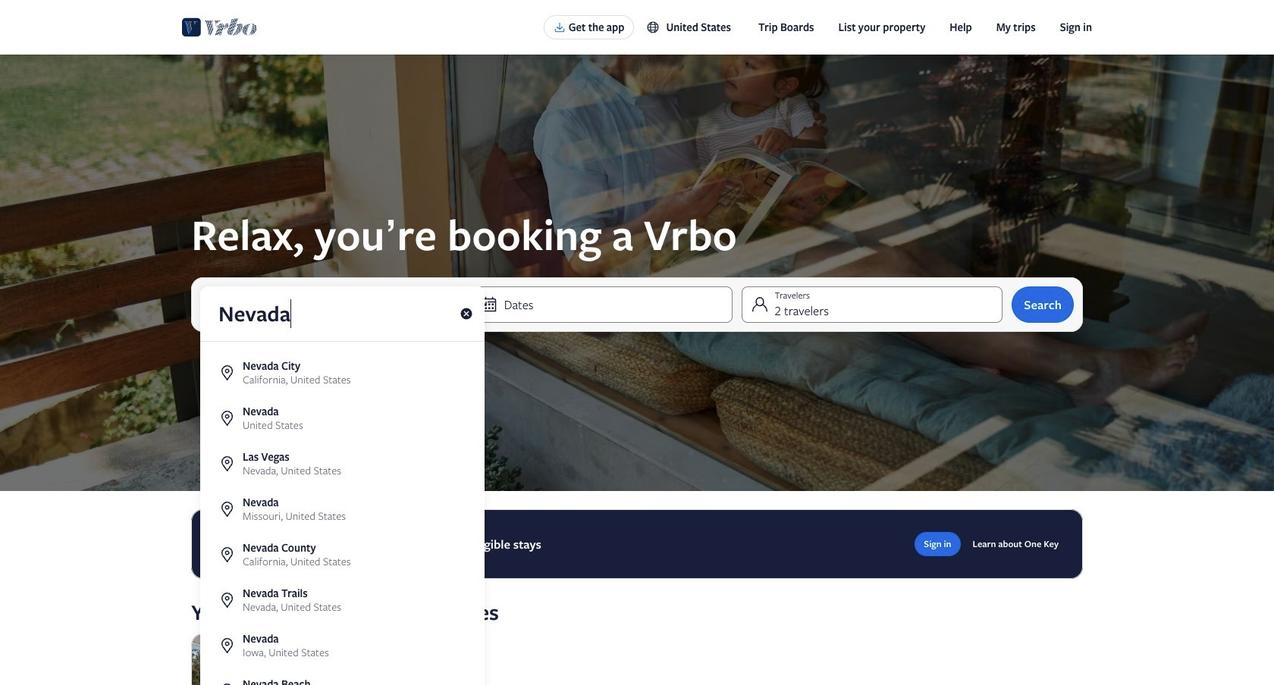 Task type: locate. For each thing, give the bounding box(es) containing it.
vrbo logo image
[[182, 15, 257, 39]]

clear going to image
[[460, 307, 473, 321]]

main content
[[0, 55, 1275, 686]]

downtown san jose san jose 1 bedroom living room image
[[191, 634, 360, 686]]



Task type: vqa. For each thing, say whether or not it's contained in the screenshot.
rightmost Living Area 'IMAGE'
no



Task type: describe. For each thing, give the bounding box(es) containing it.
Save Modern 1BR near SJSU | Kitchen | Work Desk + WiFi to a trip checkbox
[[327, 643, 351, 668]]

small image
[[647, 20, 660, 34]]

wizard region
[[0, 55, 1275, 686]]

download the app button image
[[554, 21, 566, 33]]

Going to text field
[[200, 287, 485, 341]]



